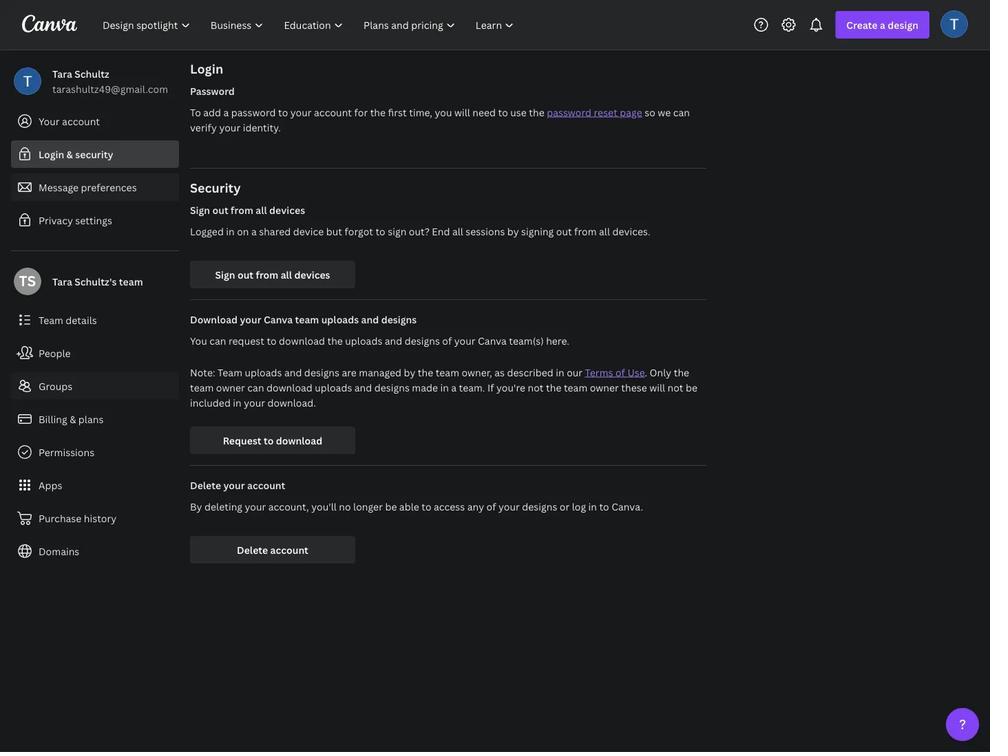 Task type: locate. For each thing, give the bounding box(es) containing it.
the up are
[[327, 334, 343, 347]]

1 horizontal spatial password
[[547, 106, 591, 119]]

billing & plans link
[[11, 406, 179, 433]]

0 vertical spatial can
[[673, 106, 690, 119]]

be left able
[[385, 500, 397, 513]]

1 horizontal spatial delete
[[237, 544, 268, 557]]

download down download your canva team uploads and designs
[[279, 334, 325, 347]]

from up on
[[231, 203, 253, 217]]

request
[[229, 334, 264, 347]]

team down sign out from all devices button
[[295, 313, 319, 326]]

can right you in the left of the page
[[209, 334, 226, 347]]

devices.
[[612, 225, 650, 238]]

1 horizontal spatial from
[[256, 268, 278, 281]]

0 horizontal spatial login
[[39, 148, 64, 161]]

0 vertical spatial sign
[[190, 203, 210, 217]]

all inside button
[[281, 268, 292, 281]]

tara inside tara schultz tarashultz49@gmail.com
[[52, 67, 72, 80]]

1 horizontal spatial will
[[649, 381, 665, 394]]

team up made
[[436, 366, 459, 379]]

delete inside button
[[237, 544, 268, 557]]

so we can verify your identity.
[[190, 106, 690, 134]]

apps
[[39, 479, 62, 492]]

only
[[650, 366, 671, 379]]

1 owner from the left
[[216, 381, 245, 394]]

tara schultz's team image
[[14, 268, 41, 295]]

1 horizontal spatial can
[[247, 381, 264, 394]]

delete for delete your account
[[190, 479, 221, 492]]

download down download.
[[276, 434, 322, 447]]

password
[[231, 106, 276, 119], [547, 106, 591, 119]]

logged in on a shared device but forgot to sign out? end all sessions by signing out from all devices.
[[190, 225, 650, 238]]

account
[[314, 106, 352, 119], [62, 115, 100, 128], [247, 479, 285, 492], [270, 544, 308, 557]]

delete down deleting
[[237, 544, 268, 557]]

your right any
[[498, 500, 520, 513]]

download
[[190, 313, 238, 326]]

canva up request
[[264, 313, 293, 326]]

download up download.
[[266, 381, 312, 394]]

by left signing
[[507, 225, 519, 238]]

your inside so we can verify your identity.
[[219, 121, 240, 134]]

to
[[190, 106, 201, 119]]

be inside . only the team owner can download uploads and designs made in a team. if you're not the team owner these will not be included in your download.
[[686, 381, 698, 394]]

0 vertical spatial from
[[231, 203, 253, 217]]

by up made
[[404, 366, 415, 379]]

0 vertical spatial download
[[279, 334, 325, 347]]

delete
[[190, 479, 221, 492], [237, 544, 268, 557]]

login
[[190, 60, 223, 77], [39, 148, 64, 161]]

billing & plans
[[39, 413, 104, 426]]

by
[[507, 225, 519, 238], [404, 366, 415, 379]]

canva
[[264, 313, 293, 326], [478, 334, 507, 347]]

will inside . only the team owner can download uploads and designs made in a team. if you're not the team owner these will not be included in your download.
[[649, 381, 665, 394]]

the right use
[[529, 106, 544, 119]]

0 horizontal spatial will
[[454, 106, 470, 119]]

from
[[231, 203, 253, 217], [574, 225, 597, 238], [256, 268, 278, 281]]

1 vertical spatial tara
[[52, 275, 72, 288]]

2 not from the left
[[668, 381, 683, 394]]

2 vertical spatial download
[[276, 434, 322, 447]]

0 vertical spatial will
[[454, 106, 470, 119]]

made
[[412, 381, 438, 394]]

your left download.
[[244, 396, 265, 409]]

designs down "managed"
[[374, 381, 410, 394]]

1 vertical spatial login
[[39, 148, 64, 161]]

a left design
[[880, 18, 885, 31]]

1 horizontal spatial be
[[686, 381, 698, 394]]

0 vertical spatial login
[[190, 60, 223, 77]]

password up identity.
[[231, 106, 276, 119]]

in
[[226, 225, 235, 238], [556, 366, 564, 379], [440, 381, 449, 394], [233, 396, 242, 409], [588, 500, 597, 513]]

0 horizontal spatial delete
[[190, 479, 221, 492]]

0 horizontal spatial out
[[212, 203, 228, 217]]

request to download
[[223, 434, 322, 447]]

0 horizontal spatial not
[[528, 381, 544, 394]]

2 vertical spatial out
[[237, 268, 253, 281]]

2 horizontal spatial can
[[673, 106, 690, 119]]

in right log
[[588, 500, 597, 513]]

2 horizontal spatial out
[[556, 225, 572, 238]]

1 horizontal spatial not
[[668, 381, 683, 394]]

1 vertical spatial team
[[218, 366, 242, 379]]

& left plans in the left bottom of the page
[[70, 413, 76, 426]]

team right 'schultz's'
[[119, 275, 143, 288]]

out inside button
[[237, 268, 253, 281]]

1 vertical spatial sign out from all devices
[[215, 268, 330, 281]]

message preferences link
[[11, 174, 179, 201]]

will down "only"
[[649, 381, 665, 394]]

devices up shared at the top left of page
[[269, 203, 305, 217]]

1 not from the left
[[528, 381, 544, 394]]

1 vertical spatial devices
[[294, 268, 330, 281]]

team down note:
[[190, 381, 214, 394]]

login inside "link"
[[39, 148, 64, 161]]

from left the devices. at the right of page
[[574, 225, 597, 238]]

& left security
[[67, 148, 73, 161]]

request
[[223, 434, 261, 447]]

of left use
[[615, 366, 625, 379]]

1 tara from the top
[[52, 67, 72, 80]]

0 horizontal spatial from
[[231, 203, 253, 217]]

and up "managed"
[[385, 334, 402, 347]]

will right you
[[454, 106, 470, 119]]

0 horizontal spatial sign
[[190, 203, 210, 217]]

1 horizontal spatial canva
[[478, 334, 507, 347]]

a inside . only the team owner can download uploads and designs made in a team. if you're not the team owner these will not be included in your download.
[[451, 381, 457, 394]]

will
[[454, 106, 470, 119], [649, 381, 665, 394]]

you're
[[496, 381, 525, 394]]

no
[[339, 500, 351, 513]]

login up password
[[190, 60, 223, 77]]

1 horizontal spatial owner
[[590, 381, 619, 394]]

all
[[256, 203, 267, 217], [452, 225, 463, 238], [599, 225, 610, 238], [281, 268, 292, 281]]

from down shared at the top left of page
[[256, 268, 278, 281]]

0 horizontal spatial of
[[442, 334, 452, 347]]

tara for tara schultz's team
[[52, 275, 72, 288]]

uploads down are
[[315, 381, 352, 394]]

schultz
[[74, 67, 109, 80]]

a left the 'team.'
[[451, 381, 457, 394]]

your up request
[[240, 313, 261, 326]]

tara left schultz in the left of the page
[[52, 67, 72, 80]]

0 vertical spatial devices
[[269, 203, 305, 217]]

tarashultz49@gmail.com
[[52, 82, 168, 95]]

any
[[467, 500, 484, 513]]

0 vertical spatial out
[[212, 203, 228, 217]]

tara
[[52, 67, 72, 80], [52, 275, 72, 288]]

create
[[846, 18, 878, 31]]

2 vertical spatial can
[[247, 381, 264, 394]]

your up owner,
[[454, 334, 475, 347]]

0 horizontal spatial can
[[209, 334, 226, 347]]

create a design
[[846, 18, 918, 31]]

1 vertical spatial be
[[385, 500, 397, 513]]

not down "only"
[[668, 381, 683, 394]]

0 horizontal spatial owner
[[216, 381, 245, 394]]

use
[[627, 366, 645, 379]]

team
[[39, 314, 63, 327], [218, 366, 242, 379]]

shared
[[259, 225, 291, 238]]

of right any
[[486, 500, 496, 513]]

1 vertical spatial &
[[70, 413, 76, 426]]

permissions link
[[11, 439, 179, 466]]

not
[[528, 381, 544, 394], [668, 381, 683, 394]]

0 vertical spatial &
[[67, 148, 73, 161]]

1 vertical spatial download
[[266, 381, 312, 394]]

login down your
[[39, 148, 64, 161]]

plans
[[78, 413, 104, 426]]

1 vertical spatial from
[[574, 225, 597, 238]]

devices
[[269, 203, 305, 217], [294, 268, 330, 281]]

& for billing
[[70, 413, 76, 426]]

out right signing
[[556, 225, 572, 238]]

and
[[361, 313, 379, 326], [385, 334, 402, 347], [284, 366, 302, 379], [354, 381, 372, 394]]

note:
[[190, 366, 215, 379]]

account left for
[[314, 106, 352, 119]]

1 horizontal spatial of
[[486, 500, 496, 513]]

a
[[880, 18, 885, 31], [223, 106, 229, 119], [251, 225, 257, 238], [451, 381, 457, 394]]

team details
[[39, 314, 97, 327]]

out down security
[[212, 203, 228, 217]]

out down on
[[237, 268, 253, 281]]

tara left 'schultz's'
[[52, 275, 72, 288]]

sign up the logged
[[190, 203, 210, 217]]

1 horizontal spatial sign
[[215, 268, 235, 281]]

people
[[39, 347, 71, 360]]

we
[[658, 106, 671, 119]]

account,
[[268, 500, 309, 513]]

the down described at the right of the page
[[546, 381, 561, 394]]

are
[[342, 366, 357, 379]]

can right 'we' on the top right of page
[[673, 106, 690, 119]]

& for login
[[67, 148, 73, 161]]

1 horizontal spatial team
[[218, 366, 242, 379]]

0 horizontal spatial password
[[231, 106, 276, 119]]

0 vertical spatial be
[[686, 381, 698, 394]]

sign out from all devices up on
[[190, 203, 305, 217]]

owner down terms at the right of page
[[590, 381, 619, 394]]

password
[[190, 84, 235, 97]]

2 horizontal spatial from
[[574, 225, 597, 238]]

purchase history link
[[11, 505, 179, 532]]

& inside "link"
[[67, 148, 73, 161]]

not down described at the right of the page
[[528, 381, 544, 394]]

designs left or
[[522, 500, 557, 513]]

can down request
[[247, 381, 264, 394]]

all right end
[[452, 225, 463, 238]]

billing
[[39, 413, 67, 426]]

0 vertical spatial delete
[[190, 479, 221, 492]]

the right "only"
[[674, 366, 689, 379]]

2 owner from the left
[[590, 381, 619, 394]]

1 horizontal spatial by
[[507, 225, 519, 238]]

team.
[[459, 381, 485, 394]]

your down add
[[219, 121, 240, 134]]

team details link
[[11, 306, 179, 334]]

download inside . only the team owner can download uploads and designs made in a team. if you're not the team owner these will not be included in your download.
[[266, 381, 312, 394]]

of
[[442, 334, 452, 347], [615, 366, 625, 379], [486, 500, 496, 513]]

and down are
[[354, 381, 372, 394]]

1 vertical spatial by
[[404, 366, 415, 379]]

these
[[621, 381, 647, 394]]

2 vertical spatial from
[[256, 268, 278, 281]]

a right add
[[223, 106, 229, 119]]

terms of use link
[[585, 366, 645, 379]]

on
[[237, 225, 249, 238]]

sign up download
[[215, 268, 235, 281]]

delete your account
[[190, 479, 285, 492]]

account inside button
[[270, 544, 308, 557]]

you
[[435, 106, 452, 119]]

your account
[[39, 115, 100, 128]]

owner
[[216, 381, 245, 394], [590, 381, 619, 394]]

password left 'reset' in the top of the page
[[547, 106, 591, 119]]

0 horizontal spatial canva
[[264, 313, 293, 326]]

all down shared at the top left of page
[[281, 268, 292, 281]]

your left for
[[290, 106, 312, 119]]

first
[[388, 106, 407, 119]]

delete up by
[[190, 479, 221, 492]]

tara for tara schultz tarashultz49@gmail.com
[[52, 67, 72, 80]]

2 tara from the top
[[52, 275, 72, 288]]

team right note:
[[218, 366, 242, 379]]

1 horizontal spatial out
[[237, 268, 253, 281]]

1 vertical spatial delete
[[237, 544, 268, 557]]

in left our
[[556, 366, 564, 379]]

devices down device
[[294, 268, 330, 281]]

1 vertical spatial can
[[209, 334, 226, 347]]

account down "account,"
[[270, 544, 308, 557]]

out?
[[409, 225, 430, 238]]

team left details
[[39, 314, 63, 327]]

the right for
[[370, 106, 386, 119]]

0 horizontal spatial team
[[39, 314, 63, 327]]

of up note: team uploads and designs are managed by the team owner, as described in our terms of use
[[442, 334, 452, 347]]

owner up included
[[216, 381, 245, 394]]

1 vertical spatial will
[[649, 381, 665, 394]]

can inside . only the team owner can download uploads and designs made in a team. if you're not the team owner these will not be included in your download.
[[247, 381, 264, 394]]

1 vertical spatial sign
[[215, 268, 235, 281]]

uploads down request
[[245, 366, 282, 379]]

1 horizontal spatial login
[[190, 60, 223, 77]]

sign out from all devices down shared at the top left of page
[[215, 268, 330, 281]]

be right these
[[686, 381, 698, 394]]

0 vertical spatial tara
[[52, 67, 72, 80]]

your
[[290, 106, 312, 119], [219, 121, 240, 134], [240, 313, 261, 326], [454, 334, 475, 347], [244, 396, 265, 409], [223, 479, 245, 492], [245, 500, 266, 513], [498, 500, 520, 513]]

identity.
[[243, 121, 281, 134]]

verify
[[190, 121, 217, 134]]

tara schultz tarashultz49@gmail.com
[[52, 67, 168, 95]]

to
[[278, 106, 288, 119], [498, 106, 508, 119], [376, 225, 385, 238], [267, 334, 277, 347], [264, 434, 274, 447], [422, 500, 431, 513], [599, 500, 609, 513]]

login for login
[[190, 60, 223, 77]]

canva up as
[[478, 334, 507, 347]]

download
[[279, 334, 325, 347], [266, 381, 312, 394], [276, 434, 322, 447]]

your up deleting
[[223, 479, 245, 492]]

be
[[686, 381, 698, 394], [385, 500, 397, 513]]

2 horizontal spatial of
[[615, 366, 625, 379]]

tara schultz image
[[941, 10, 968, 38]]



Task type: vqa. For each thing, say whether or not it's contained in the screenshot.
Was this helpful?
no



Task type: describe. For each thing, give the bounding box(es) containing it.
account right your
[[62, 115, 100, 128]]

managed
[[359, 366, 401, 379]]

here.
[[546, 334, 569, 347]]

privacy settings
[[39, 214, 112, 227]]

purchase history
[[39, 512, 117, 525]]

and up you can request to download the uploads and designs of your canva team(s) here.
[[361, 313, 379, 326]]

need
[[473, 106, 496, 119]]

your inside . only the team owner can download uploads and designs made in a team. if you're not the team owner these will not be included in your download.
[[244, 396, 265, 409]]

privacy
[[39, 214, 73, 227]]

login & security link
[[11, 140, 179, 168]]

access
[[434, 500, 465, 513]]

permissions
[[39, 446, 94, 459]]

security
[[190, 179, 241, 196]]

account up "account,"
[[247, 479, 285, 492]]

our
[[567, 366, 583, 379]]

device
[[293, 225, 324, 238]]

top level navigation element
[[94, 11, 526, 39]]

purchase
[[39, 512, 82, 525]]

1 password from the left
[[231, 106, 276, 119]]

delete account
[[237, 544, 308, 557]]

designs up note: team uploads and designs are managed by the team owner, as described in our terms of use
[[405, 334, 440, 347]]

designs inside . only the team owner can download uploads and designs made in a team. if you're not the team owner these will not be included in your download.
[[374, 381, 410, 394]]

uploads inside . only the team owner can download uploads and designs made in a team. if you're not the team owner these will not be included in your download.
[[315, 381, 352, 394]]

so
[[645, 106, 655, 119]]

sign
[[388, 225, 406, 238]]

delete for delete account
[[237, 544, 268, 557]]

people link
[[11, 339, 179, 367]]

by deleting your account, you'll no longer be able to access any of your designs or log in to canva.
[[190, 500, 643, 513]]

logged
[[190, 225, 224, 238]]

apps link
[[11, 472, 179, 499]]

. only the team owner can download uploads and designs made in a team. if you're not the team owner these will not be included in your download.
[[190, 366, 698, 409]]

and up download.
[[284, 366, 302, 379]]

in left on
[[226, 225, 235, 238]]

groups
[[39, 380, 72, 393]]

included
[[190, 396, 231, 409]]

your down delete your account
[[245, 500, 266, 513]]

download inside button
[[276, 434, 322, 447]]

in right made
[[440, 381, 449, 394]]

create a design button
[[835, 11, 929, 39]]

described
[[507, 366, 553, 379]]

your account link
[[11, 107, 179, 135]]

download.
[[267, 396, 316, 409]]

if
[[487, 381, 494, 394]]

login & security
[[39, 148, 113, 161]]

your
[[39, 115, 60, 128]]

2 password from the left
[[547, 106, 591, 119]]

the up made
[[418, 366, 433, 379]]

as
[[495, 366, 505, 379]]

tara schultz's team
[[52, 275, 143, 288]]

2 vertical spatial of
[[486, 500, 496, 513]]

1 vertical spatial of
[[615, 366, 625, 379]]

forgot
[[345, 225, 373, 238]]

sign inside button
[[215, 268, 235, 281]]

groups link
[[11, 372, 179, 400]]

all up shared at the top left of page
[[256, 203, 267, 217]]

message
[[39, 181, 79, 194]]

0 horizontal spatial by
[[404, 366, 415, 379]]

can inside so we can verify your identity.
[[673, 106, 690, 119]]

1 vertical spatial canva
[[478, 334, 507, 347]]

all left the devices. at the right of page
[[599, 225, 610, 238]]

but
[[326, 225, 342, 238]]

0 vertical spatial by
[[507, 225, 519, 238]]

a right on
[[251, 225, 257, 238]]

page
[[620, 106, 642, 119]]

team(s)
[[509, 334, 544, 347]]

designs left are
[[304, 366, 339, 379]]

from inside sign out from all devices button
[[256, 268, 278, 281]]

domains
[[39, 545, 79, 558]]

uploads up are
[[345, 334, 382, 347]]

time,
[[409, 106, 432, 119]]

to inside button
[[264, 434, 274, 447]]

request to download button
[[190, 427, 355, 454]]

note: team uploads and designs are managed by the team owner, as described in our terms of use
[[190, 366, 645, 379]]

delete account button
[[190, 536, 355, 564]]

0 vertical spatial team
[[39, 314, 63, 327]]

login for login & security
[[39, 148, 64, 161]]

log
[[572, 500, 586, 513]]

sign out from all devices inside button
[[215, 268, 330, 281]]

preferences
[[81, 181, 137, 194]]

reset
[[594, 106, 618, 119]]

settings
[[75, 214, 112, 227]]

end
[[432, 225, 450, 238]]

devices inside button
[[294, 268, 330, 281]]

deleting
[[204, 500, 242, 513]]

designs up you can request to download the uploads and designs of your canva team(s) here.
[[381, 313, 417, 326]]

sign out from all devices button
[[190, 261, 355, 288]]

in right included
[[233, 396, 242, 409]]

details
[[66, 314, 97, 327]]

0 vertical spatial of
[[442, 334, 452, 347]]

0 vertical spatial canva
[[264, 313, 293, 326]]

schultz's
[[74, 275, 117, 288]]

tara schultz's team element
[[14, 268, 41, 295]]

team down our
[[564, 381, 587, 394]]

and inside . only the team owner can download uploads and designs made in a team. if you're not the team owner these will not be included in your download.
[[354, 381, 372, 394]]

sessions
[[466, 225, 505, 238]]

owner,
[[462, 366, 492, 379]]

download your canva team uploads and designs
[[190, 313, 417, 326]]

a inside dropdown button
[[880, 18, 885, 31]]

to add a password to your account for the first time, you will need to use the password reset page
[[190, 106, 642, 119]]

you can request to download the uploads and designs of your canva team(s) here.
[[190, 334, 569, 347]]

1 vertical spatial out
[[556, 225, 572, 238]]

message preferences
[[39, 181, 137, 194]]

uploads up you can request to download the uploads and designs of your canva team(s) here.
[[321, 313, 359, 326]]

0 horizontal spatial be
[[385, 500, 397, 513]]

privacy settings link
[[11, 207, 179, 234]]

longer
[[353, 500, 383, 513]]

.
[[645, 366, 647, 379]]

signing
[[521, 225, 554, 238]]

history
[[84, 512, 117, 525]]

0 vertical spatial sign out from all devices
[[190, 203, 305, 217]]

for
[[354, 106, 368, 119]]



